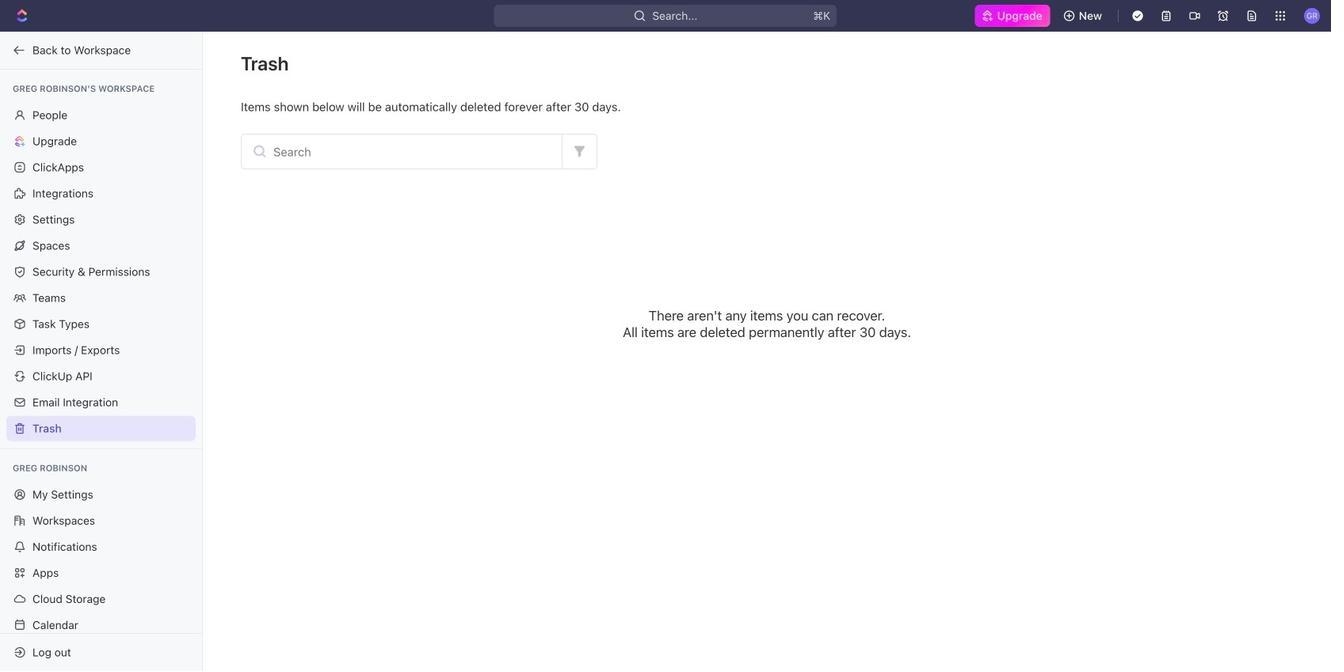 Task type: vqa. For each thing, say whether or not it's contained in the screenshot.
Search Text Field at the left top of page
yes



Task type: describe. For each thing, give the bounding box(es) containing it.
Search text field
[[242, 135, 562, 169]]



